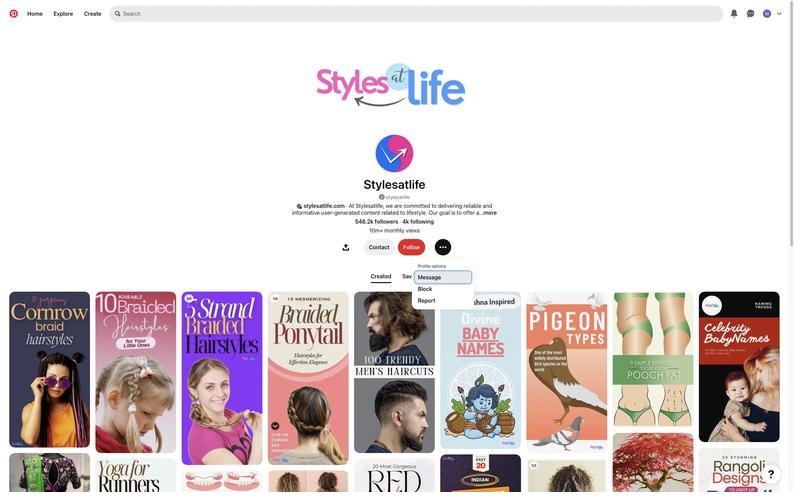 Task type: vqa. For each thing, say whether or not it's contained in the screenshot.
contact button at the left
yes



Task type: describe. For each thing, give the bounding box(es) containing it.
discover stunning and creative hairstyles to embrace your curly medium hair. let your natural beauty shine with these inspiring curly hairdos! 💁‍♀️✨ image
[[268, 471, 349, 492]]

stylesatlife.com
[[304, 203, 345, 209]]

monthly
[[384, 228, 404, 234]]

stylesatlife image
[[374, 133, 415, 174]]

whether you prefer a casual vibe or a more polished appearance, these hairstyles offer a perfect blend of sophistication and creativity. unlock the secrets to stunning 5 strand braids and redefine your style. image
[[182, 292, 262, 466]]

following
[[410, 219, 434, 225]]

committed
[[404, 203, 430, 209]]

this contains: deepavali rangoli, diwali india, diwali celebrations image
[[699, 448, 780, 492]]

stylesatlife
[[386, 194, 410, 200]]

explore link
[[48, 5, 79, 22]]

message
[[418, 274, 441, 281]]

a…
[[476, 210, 484, 216]]

elevate your style with these 10 enchanting braided ponytail hairstyles that exude effortless elegance. discover step-by-step guides and unleash a new level of sophistication in your daily look. from chic to casual, find the perfect braided ponytail to complement your style effortlessly. image
[[268, 292, 349, 466]]

are
[[394, 203, 402, 209]]

related
[[382, 210, 399, 216]]

this contains: deepavali food ideas 2023 image
[[440, 455, 521, 492]]

this contains: exercises for pooch belly, exercises for tummy pooch, exercises for lowe pooch, exercises for pooch area, mommy pooch exercises, exercises for stomach pooch image
[[613, 292, 694, 428]]

10m+
[[369, 228, 383, 234]]

home link
[[22, 5, 48, 22]]

contact button
[[364, 239, 395, 256]]

stylesatlife,
[[356, 203, 384, 209]]

pinterest image
[[379, 194, 385, 200]]

profile
[[418, 264, 430, 269]]

options
[[432, 264, 446, 269]]

saved link
[[400, 271, 421, 282]]

explore
[[54, 11, 73, 17]]

create link
[[79, 5, 107, 22]]

stylesatlife.com link
[[304, 203, 345, 209]]

informative
[[292, 210, 320, 216]]

elevate your appearance with the timeless charm of cornrow braids. image
[[9, 292, 90, 448]]

we
[[386, 203, 393, 209]]

home
[[27, 11, 43, 17]]

this contains: divine baby names, lord krishna inspired baby names image
[[440, 292, 521, 449]]

message menu item
[[415, 272, 471, 283]]

goal
[[439, 210, 450, 216]]

our
[[429, 210, 438, 216]]

2 horizontal spatial to
[[457, 210, 462, 216]]

views
[[406, 228, 420, 234]]



Task type: locate. For each thing, give the bounding box(es) containing it.
generated
[[334, 210, 360, 216]]

1 vertical spatial ·
[[400, 219, 401, 225]]

stylesatlife
[[364, 177, 425, 192]]

546.2k followers · 4k following 10m+ monthly views
[[355, 219, 434, 234]]

1 horizontal spatial to
[[432, 203, 437, 209]]

follow button
[[398, 239, 426, 256]]

user-
[[321, 210, 334, 216]]

content
[[361, 210, 380, 216]]

· inside stylesatlife.com ·
[[346, 203, 348, 209]]

profile options
[[418, 264, 446, 269]]

0 vertical spatial ·
[[346, 203, 348, 209]]

more
[[484, 210, 497, 216]]

maria williams image
[[763, 10, 771, 18]]

is
[[451, 210, 455, 216]]

search icon image
[[115, 11, 121, 16]]

0 horizontal spatial ·
[[346, 203, 348, 209]]

to
[[432, 203, 437, 209], [400, 210, 405, 216], [457, 210, 462, 216]]

1 horizontal spatial ·
[[400, 219, 401, 225]]

created link
[[368, 271, 394, 282]]

Search text field
[[123, 5, 723, 22]]

saved
[[402, 273, 418, 280]]

this contains: types of dentures image
[[182, 471, 262, 492]]

created
[[371, 273, 391, 280]]

lifestyle.
[[407, 210, 427, 216]]

to down the 'are'
[[400, 210, 405, 216]]

followers
[[375, 219, 398, 225]]

stylesatlife.com ·
[[304, 203, 348, 209]]

· left the 4k
[[400, 219, 401, 225]]

more button
[[484, 210, 497, 216]]

block
[[418, 286, 432, 292]]

this contains: pigeon species image
[[527, 292, 607, 453]]

back neck blouse features and new designs catalogue for 2023-2024 image
[[9, 453, 90, 492]]

explore a captivating collage of hairstyles for every occasion. find inspiration for your next look with trendy and unique hair ideas. discover the latest hair trends and styles in our diverse hairstyles collage. image
[[527, 459, 607, 492]]

delivering
[[438, 203, 462, 209]]

claimed website image
[[297, 204, 302, 209]]

report
[[418, 298, 435, 304]]

546.2k
[[355, 219, 374, 225]]

contact
[[369, 244, 390, 250]]

· inside 546.2k followers · 4k following 10m+ monthly views
[[400, 219, 401, 225]]

follow
[[403, 244, 420, 250]]

create
[[84, 11, 101, 17]]

· left at
[[346, 203, 348, 209]]

0 horizontal spatial to
[[400, 210, 405, 216]]

reliable
[[464, 203, 482, 209]]

list
[[0, 292, 789, 492]]

this contains: bonsai tree types for your space image
[[613, 433, 694, 492]]

at
[[349, 203, 354, 209]]

this contains: most gorgeous red birds on our planet image
[[354, 459, 435, 492]]

and
[[483, 203, 492, 209]]

100 men's haircut trends with names and pics image
[[354, 292, 435, 453]]

to right is
[[457, 210, 462, 216]]

at stylesatlife, we are committed to delivering reliable and informative user-generated content related to lifestyle. our goal is to offer a…
[[292, 203, 492, 216]]

profile options element
[[415, 261, 471, 307]]

4k
[[402, 219, 409, 225]]

offer
[[463, 210, 475, 216]]

explore the world of delightful braids for kids with our curated collection of 10 charming hairstyles. from playful pigtails to cute braided buns, discover easy and adorable options to make your little one's hair a stylish statement. get inspired and create magical moments with these sweet and kid-friendly braided looks! image
[[95, 292, 176, 453]]

to up our
[[432, 203, 437, 209]]

profile cover image image
[[282, 27, 507, 154]]

take a look at them and choose the ones you like. we are sure you will find some good and interesting choices in this name list. image
[[699, 292, 780, 443]]

·
[[346, 203, 348, 209], [400, 219, 401, 225]]

this contains: how yoga can be helpful for runners image
[[95, 459, 176, 492]]



